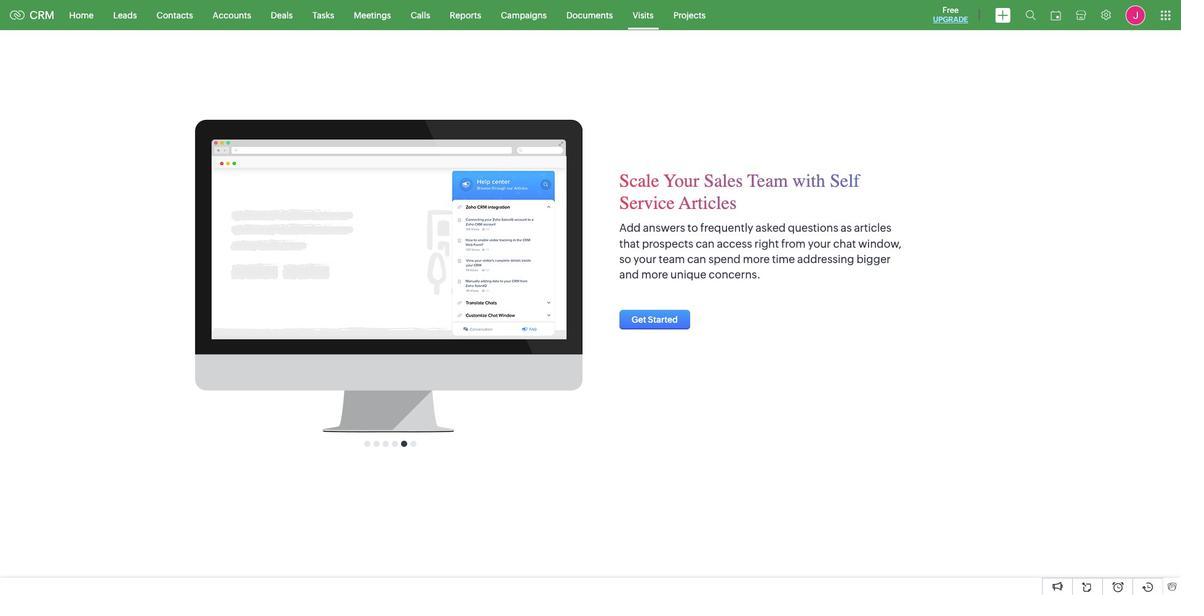 Task type: describe. For each thing, give the bounding box(es) containing it.
upgrade
[[933, 15, 969, 24]]

free upgrade
[[933, 6, 969, 24]]

create menu element
[[988, 0, 1018, 30]]

from
[[781, 237, 806, 250]]

articles
[[854, 222, 892, 235]]

home
[[69, 10, 94, 20]]

crm link
[[10, 9, 55, 22]]

leads
[[113, 10, 137, 20]]

meetings
[[354, 10, 391, 20]]

tasks
[[313, 10, 334, 20]]

documents link
[[557, 0, 623, 30]]

accounts link
[[203, 0, 261, 30]]

access
[[717, 237, 752, 250]]

addressing
[[798, 253, 855, 266]]

crm
[[30, 9, 55, 22]]

team
[[748, 170, 788, 192]]

contacts
[[157, 10, 193, 20]]

answers
[[643, 222, 686, 235]]

and
[[620, 268, 639, 281]]

search element
[[1018, 0, 1044, 30]]

documents
[[567, 10, 613, 20]]

sales
[[704, 170, 743, 192]]

campaigns link
[[491, 0, 557, 30]]

profile element
[[1119, 0, 1153, 30]]

reports link
[[440, 0, 491, 30]]

get started
[[632, 315, 678, 325]]

self
[[830, 170, 860, 192]]

as
[[841, 222, 852, 235]]

leads link
[[103, 0, 147, 30]]

so
[[620, 253, 632, 266]]

time
[[772, 253, 795, 266]]

contacts link
[[147, 0, 203, 30]]

1 vertical spatial your
[[634, 253, 657, 266]]

team
[[659, 253, 685, 266]]

calls link
[[401, 0, 440, 30]]

projects
[[674, 10, 706, 20]]

visits link
[[623, 0, 664, 30]]

window,
[[859, 237, 902, 250]]

1 vertical spatial can
[[688, 253, 706, 266]]

0 horizontal spatial more
[[641, 268, 668, 281]]

home link
[[59, 0, 103, 30]]

right
[[755, 237, 779, 250]]

reports
[[450, 10, 481, 20]]

frequently
[[701, 222, 754, 235]]

chat
[[834, 237, 856, 250]]

search image
[[1026, 10, 1036, 20]]

articles
[[679, 192, 737, 214]]

0 vertical spatial can
[[696, 237, 715, 250]]



Task type: vqa. For each thing, say whether or not it's contained in the screenshot.
chats image
no



Task type: locate. For each thing, give the bounding box(es) containing it.
get started button
[[620, 310, 691, 330]]

that
[[620, 237, 640, 250]]

can down the 'to'
[[696, 237, 715, 250]]

questions
[[788, 222, 839, 235]]

calls
[[411, 10, 430, 20]]

concerns.
[[709, 268, 761, 281]]

prospects
[[642, 237, 694, 250]]

meetings link
[[344, 0, 401, 30]]

deals
[[271, 10, 293, 20]]

projects link
[[664, 0, 716, 30]]

your
[[808, 237, 831, 250], [634, 253, 657, 266]]

add answers to frequently asked questions as articles that prospects can access right from your chat window, so your team can spend more time addressing bigger and more unique concerns.
[[620, 222, 902, 281]]

add
[[620, 222, 641, 235]]

more down right
[[743, 253, 770, 266]]

service
[[620, 192, 675, 214]]

profile image
[[1126, 5, 1146, 25]]

calendar image
[[1051, 10, 1062, 20]]

free
[[943, 6, 959, 15]]

unique
[[671, 268, 707, 281]]

1 vertical spatial more
[[641, 268, 668, 281]]

more down team
[[641, 268, 668, 281]]

0 horizontal spatial your
[[634, 253, 657, 266]]

your right so on the top right of the page
[[634, 253, 657, 266]]

to
[[688, 222, 698, 235]]

with
[[793, 170, 826, 192]]

accounts
[[213, 10, 251, 20]]

spend
[[709, 253, 741, 266]]

asked
[[756, 222, 786, 235]]

tasks link
[[303, 0, 344, 30]]

can
[[696, 237, 715, 250], [688, 253, 706, 266]]

more
[[743, 253, 770, 266], [641, 268, 668, 281]]

1 horizontal spatial your
[[808, 237, 831, 250]]

bigger
[[857, 253, 891, 266]]

0 vertical spatial your
[[808, 237, 831, 250]]

scale
[[620, 170, 660, 192]]

started
[[648, 315, 678, 325]]

0 vertical spatial more
[[743, 253, 770, 266]]

deals link
[[261, 0, 303, 30]]

create menu image
[[996, 8, 1011, 22]]

1 horizontal spatial more
[[743, 253, 770, 266]]

visits
[[633, 10, 654, 20]]

your down questions
[[808, 237, 831, 250]]

scale your sales team with self service articles
[[620, 170, 860, 214]]

get
[[632, 315, 647, 325]]

campaigns
[[501, 10, 547, 20]]

your
[[664, 170, 700, 192]]

can up unique
[[688, 253, 706, 266]]



